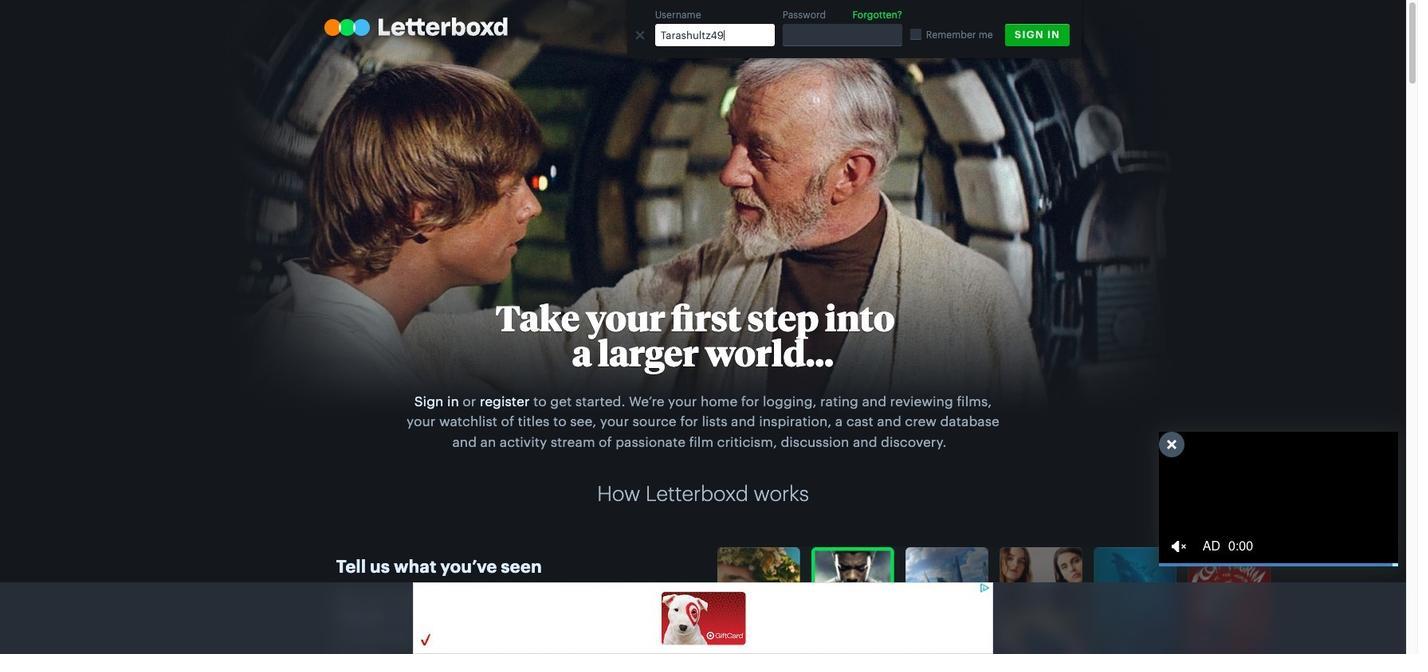 Task type: locate. For each thing, give the bounding box(es) containing it.
None submit
[[1058, 17, 1082, 41], [1006, 24, 1070, 46], [1058, 17, 1082, 41], [1006, 24, 1070, 46]]

None email field
[[655, 24, 775, 46]]

None password field
[[783, 24, 903, 46]]

None text field
[[971, 17, 1082, 41]]



Task type: describe. For each thing, give the bounding box(es) containing it.
poster overlays image
[[717, 547, 1273, 655]]

ad element
[[413, 583, 994, 655]]



